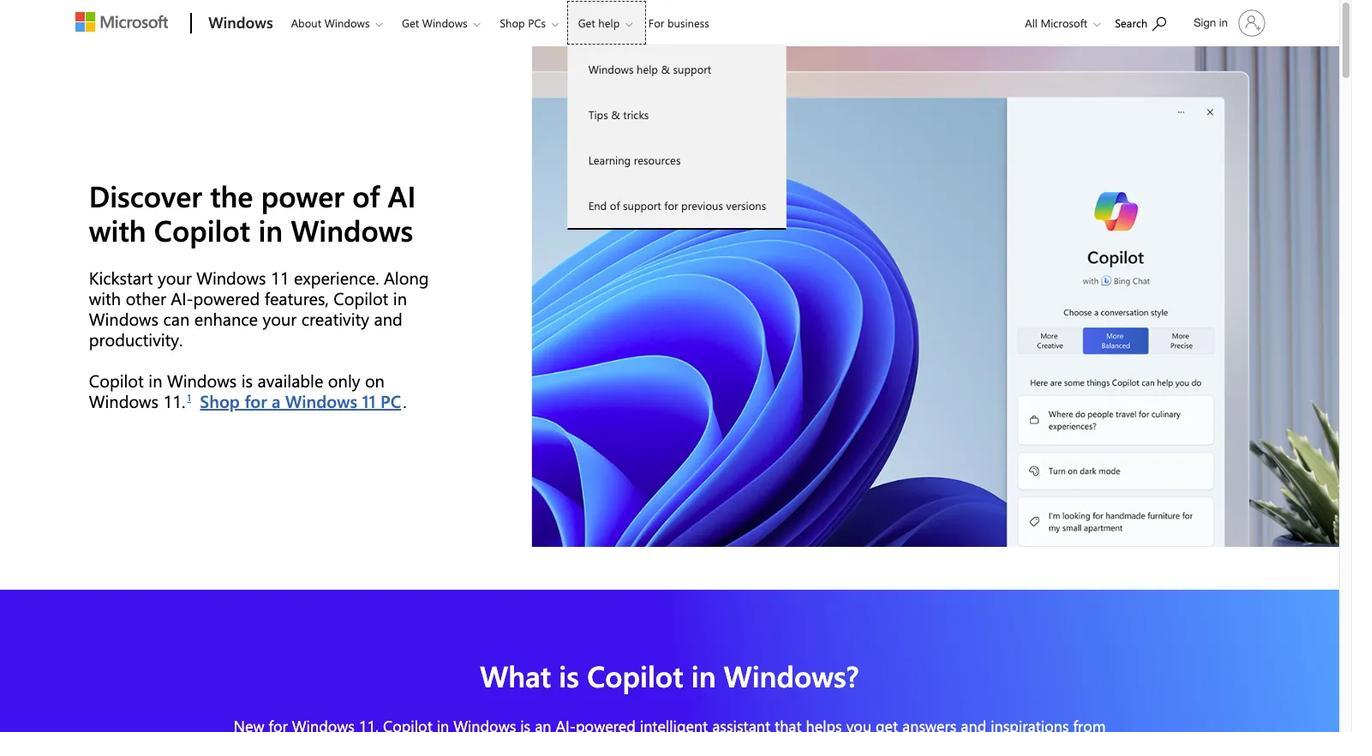 Task type: vqa. For each thing, say whether or not it's contained in the screenshot.
Sign In
yes



Task type: locate. For each thing, give the bounding box(es) containing it.
copilot
[[587, 656, 684, 696]]

support
[[673, 62, 712, 76], [623, 198, 662, 213]]

1 vertical spatial support
[[623, 198, 662, 213]]

support down business
[[673, 62, 712, 76]]

in right the copilot
[[692, 656, 716, 696]]

windows help & support link
[[568, 46, 786, 92]]

1 get from the left
[[402, 15, 419, 30]]

1 horizontal spatial help
[[637, 62, 658, 76]]

0 vertical spatial help
[[599, 15, 620, 30]]

for business link
[[641, 1, 717, 42]]

help inside get help dropdown button
[[599, 15, 620, 30]]

2 get from the left
[[578, 15, 596, 30]]

0 vertical spatial shop
[[500, 15, 525, 30]]

windows right a
[[286, 389, 357, 413]]

help for get
[[599, 15, 620, 30]]

0 horizontal spatial help
[[599, 15, 620, 30]]

business
[[668, 15, 710, 30]]

& up tips & tricks 'link'
[[661, 62, 670, 76]]

help left for
[[599, 15, 620, 30]]

windows
[[208, 12, 273, 33], [325, 15, 370, 30], [422, 15, 468, 30], [589, 62, 634, 76], [286, 389, 357, 413]]

about
[[291, 15, 322, 30]]

sign in link
[[1184, 3, 1273, 44]]

help up tricks
[[637, 62, 658, 76]]

what
[[480, 656, 551, 696]]

learning
[[589, 153, 631, 167]]

is
[[559, 656, 579, 696]]

0 horizontal spatial get
[[402, 15, 419, 30]]

1 horizontal spatial shop
[[500, 15, 525, 30]]

0 vertical spatial in
[[1220, 16, 1228, 29]]

in
[[1220, 16, 1228, 29], [692, 656, 716, 696]]

learning resources
[[589, 153, 681, 167]]

11
[[362, 389, 376, 413]]

1 horizontal spatial support
[[673, 62, 712, 76]]

for business
[[649, 15, 710, 30]]

get help
[[578, 15, 620, 30]]

0 horizontal spatial shop
[[200, 389, 240, 413]]

tips & tricks link
[[568, 92, 786, 137]]

for left previous
[[665, 198, 679, 213]]

&
[[661, 62, 670, 76], [612, 107, 620, 122]]

0 vertical spatial for
[[665, 198, 679, 213]]

help
[[599, 15, 620, 30], [637, 62, 658, 76]]

1 link
[[186, 389, 193, 406]]

end of support for previous versions
[[589, 198, 767, 213]]

1 horizontal spatial get
[[578, 15, 596, 30]]

1 vertical spatial shop
[[200, 389, 240, 413]]

windows link
[[200, 1, 278, 47]]

0 horizontal spatial &
[[612, 107, 620, 122]]

help for windows
[[637, 62, 658, 76]]

get
[[402, 15, 419, 30], [578, 15, 596, 30]]

0 vertical spatial &
[[661, 62, 670, 76]]

1 vertical spatial help
[[637, 62, 658, 76]]

tips & tricks
[[589, 107, 649, 122]]

0 horizontal spatial for
[[245, 389, 267, 413]]

get right about windows dropdown button
[[402, 15, 419, 30]]

help inside windows help & support link
[[637, 62, 658, 76]]

versions
[[726, 198, 767, 213]]

1 vertical spatial in
[[692, 656, 716, 696]]

pcs
[[528, 15, 546, 30]]

for left a
[[245, 389, 267, 413]]

1 vertical spatial &
[[612, 107, 620, 122]]

1 horizontal spatial for
[[665, 198, 679, 213]]

windows right the about
[[325, 15, 370, 30]]

get windows button
[[391, 1, 494, 45]]

& inside 'link'
[[612, 107, 620, 122]]

1 horizontal spatial &
[[661, 62, 670, 76]]

0 horizontal spatial support
[[623, 198, 662, 213]]

search
[[1115, 15, 1148, 30]]

shop right 1 link
[[200, 389, 240, 413]]

shop pcs button
[[489, 1, 573, 45]]

shop left pcs
[[500, 15, 525, 30]]

& right tips
[[612, 107, 620, 122]]

microsoft image
[[76, 12, 168, 32]]

1 vertical spatial for
[[245, 389, 267, 413]]

about windows button
[[280, 1, 397, 45]]

get right pcs
[[578, 15, 596, 30]]

in right sign
[[1220, 16, 1228, 29]]

support right of
[[623, 198, 662, 213]]

shop inside dropdown button
[[500, 15, 525, 30]]

shop
[[500, 15, 525, 30], [200, 389, 240, 413]]

for
[[665, 198, 679, 213], [245, 389, 267, 413]]



Task type: describe. For each thing, give the bounding box(es) containing it.
windows left the about
[[208, 12, 273, 33]]

all microsoft button
[[1012, 1, 1106, 45]]

sign in
[[1194, 16, 1228, 29]]

learning resources link
[[568, 137, 786, 183]]

windows up tips & tricks
[[589, 62, 634, 76]]

microsoft
[[1041, 15, 1088, 30]]

windows?
[[724, 656, 860, 696]]

resources
[[634, 153, 681, 167]]

0 vertical spatial support
[[673, 62, 712, 76]]

of
[[610, 198, 620, 213]]

search button
[[1108, 3, 1174, 41]]

end
[[589, 198, 607, 213]]

end of support for previous versions link
[[568, 183, 786, 228]]

about windows
[[291, 15, 370, 30]]

1
[[187, 391, 191, 404]]

get for get help
[[578, 15, 596, 30]]

get help button
[[567, 1, 647, 45]]

pc
[[381, 389, 401, 413]]

Search search field
[[1107, 3, 1184, 41]]

1 horizontal spatial in
[[1220, 16, 1228, 29]]

shop for a windows 11 pc
[[200, 389, 401, 413]]

sign
[[1194, 16, 1217, 29]]

shop for shop pcs
[[500, 15, 525, 30]]

shop for a windows 11 pc link
[[198, 388, 403, 414]]

get windows
[[402, 15, 468, 30]]

previous
[[682, 198, 723, 213]]

shop pcs
[[500, 15, 546, 30]]

windows left shop pcs
[[422, 15, 468, 30]]

tricks
[[623, 107, 649, 122]]

all microsoft
[[1026, 15, 1088, 30]]

shop for shop for a windows 11 pc
[[200, 389, 240, 413]]

a
[[272, 389, 281, 413]]

all
[[1026, 15, 1038, 30]]

get for get windows
[[402, 15, 419, 30]]

what is copilot in windows?
[[480, 656, 860, 696]]

for
[[649, 15, 665, 30]]

windows help & support
[[589, 62, 712, 76]]

0 horizontal spatial in
[[692, 656, 716, 696]]

tips
[[589, 107, 608, 122]]



